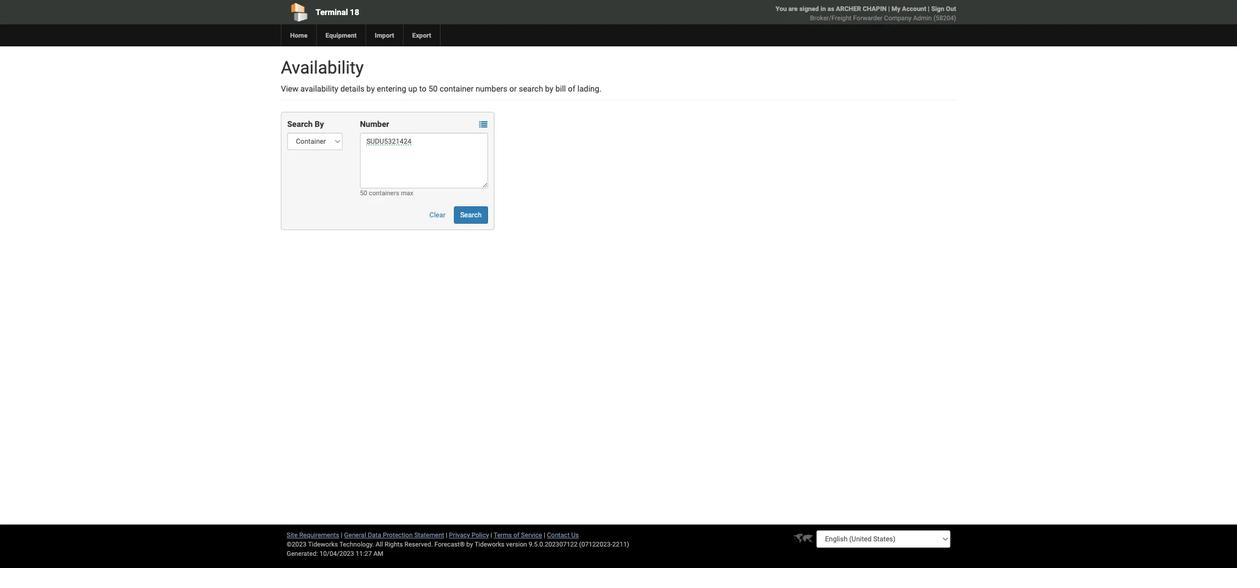 Task type: vqa. For each thing, say whether or not it's contained in the screenshot.
CLEAR
yes



Task type: describe. For each thing, give the bounding box(es) containing it.
| up 9.5.0.202307122
[[544, 531, 545, 539]]

sign out link
[[931, 5, 956, 12]]

entering
[[377, 84, 406, 93]]

of inside site requirements | general data protection statement | privacy policy | terms of service | contact us ©2023 tideworks technology. all rights reserved. forecast® by tideworks version 9.5.0.202307122 (07122023-2211) generated: 10/04/2023 11:27 am
[[513, 531, 519, 539]]

search for search by
[[287, 119, 313, 129]]

privacy
[[449, 531, 470, 539]]

0 horizontal spatial 50
[[360, 189, 367, 197]]

terminal 18 link
[[281, 0, 552, 24]]

broker/freight
[[810, 14, 852, 22]]

terms of service link
[[494, 531, 542, 539]]

availability
[[300, 84, 338, 93]]

all
[[376, 541, 383, 548]]

10/04/2023
[[320, 550, 354, 557]]

import link
[[365, 24, 403, 46]]

©2023 tideworks
[[287, 541, 338, 548]]

lading.
[[577, 84, 602, 93]]

availability
[[281, 57, 364, 78]]

in
[[821, 5, 826, 12]]

contact
[[547, 531, 570, 539]]

generated:
[[287, 550, 318, 557]]

search
[[519, 84, 543, 93]]

Number text field
[[360, 133, 488, 188]]

details
[[340, 84, 364, 93]]

am
[[373, 550, 383, 557]]

containers
[[369, 189, 399, 197]]

number
[[360, 119, 389, 129]]

technology.
[[339, 541, 374, 548]]

contact us link
[[547, 531, 579, 539]]

by inside site requirements | general data protection statement | privacy policy | terms of service | contact us ©2023 tideworks technology. all rights reserved. forecast® by tideworks version 9.5.0.202307122 (07122023-2211) generated: 10/04/2023 11:27 am
[[466, 541, 473, 548]]

| left my
[[888, 5, 890, 12]]

clear button
[[423, 206, 452, 224]]

up
[[408, 84, 417, 93]]

home link
[[281, 24, 316, 46]]

company
[[884, 14, 912, 22]]

2211)
[[612, 541, 629, 548]]

(07122023-
[[579, 541, 612, 548]]

or
[[509, 84, 517, 93]]

to
[[419, 84, 427, 93]]

site
[[287, 531, 298, 539]]

2 horizontal spatial by
[[545, 84, 553, 93]]

as
[[828, 5, 834, 12]]

archer
[[836, 5, 861, 12]]

show list image
[[479, 120, 487, 128]]

out
[[946, 5, 956, 12]]

rights
[[385, 541, 403, 548]]

search button
[[454, 206, 488, 224]]

by
[[315, 119, 324, 129]]

| up forecast®
[[446, 531, 447, 539]]

export
[[412, 32, 431, 39]]

you
[[776, 5, 787, 12]]

sign
[[931, 5, 944, 12]]

50 containers max
[[360, 189, 413, 197]]

protection
[[383, 531, 413, 539]]

admin
[[913, 14, 932, 22]]

| left general at bottom left
[[341, 531, 343, 539]]

chapin
[[863, 5, 887, 12]]

home
[[290, 32, 308, 39]]



Task type: locate. For each thing, give the bounding box(es) containing it.
equipment link
[[316, 24, 365, 46]]

1 vertical spatial 50
[[360, 189, 367, 197]]

forecast®
[[435, 541, 465, 548]]

privacy policy link
[[449, 531, 489, 539]]

clear
[[429, 211, 446, 219]]

by
[[366, 84, 375, 93], [545, 84, 553, 93], [466, 541, 473, 548]]

0 vertical spatial search
[[287, 119, 313, 129]]

1 horizontal spatial by
[[466, 541, 473, 548]]

reserved.
[[405, 541, 433, 548]]

view availability details by entering up to 50 container numbers or search by bill of lading.
[[281, 84, 602, 93]]

policy
[[472, 531, 489, 539]]

0 horizontal spatial of
[[513, 531, 519, 539]]

view
[[281, 84, 298, 93]]

my
[[892, 5, 900, 12]]

by down privacy policy link
[[466, 541, 473, 548]]

0 vertical spatial 50
[[429, 84, 438, 93]]

1 horizontal spatial of
[[568, 84, 575, 93]]

are
[[788, 5, 798, 12]]

1 vertical spatial of
[[513, 531, 519, 539]]

9.5.0.202307122
[[529, 541, 578, 548]]

statement
[[414, 531, 444, 539]]

forwarder
[[853, 14, 883, 22]]

import
[[375, 32, 394, 39]]

by right details
[[366, 84, 375, 93]]

export link
[[403, 24, 440, 46]]

search inside "button"
[[460, 211, 482, 219]]

1 horizontal spatial 50
[[429, 84, 438, 93]]

|
[[888, 5, 890, 12], [928, 5, 930, 12], [341, 531, 343, 539], [446, 531, 447, 539], [491, 531, 492, 539], [544, 531, 545, 539]]

data
[[368, 531, 381, 539]]

tideworks
[[475, 541, 505, 548]]

container
[[440, 84, 474, 93]]

0 horizontal spatial by
[[366, 84, 375, 93]]

11:27
[[356, 550, 372, 557]]

general data protection statement link
[[344, 531, 444, 539]]

service
[[521, 531, 542, 539]]

you are signed in as archer chapin | my account | sign out broker/freight forwarder company admin (58204)
[[776, 5, 956, 22]]

bill
[[555, 84, 566, 93]]

us
[[571, 531, 579, 539]]

my account link
[[892, 5, 926, 12]]

search left the by at the left top of page
[[287, 119, 313, 129]]

0 horizontal spatial search
[[287, 119, 313, 129]]

general
[[344, 531, 366, 539]]

equipment
[[326, 32, 357, 39]]

0 vertical spatial of
[[568, 84, 575, 93]]

| left sign
[[928, 5, 930, 12]]

50
[[429, 84, 438, 93], [360, 189, 367, 197]]

1 horizontal spatial search
[[460, 211, 482, 219]]

search by
[[287, 119, 324, 129]]

1 vertical spatial search
[[460, 211, 482, 219]]

of up version
[[513, 531, 519, 539]]

| up tideworks
[[491, 531, 492, 539]]

of
[[568, 84, 575, 93], [513, 531, 519, 539]]

of right bill
[[568, 84, 575, 93]]

50 left containers
[[360, 189, 367, 197]]

max
[[401, 189, 413, 197]]

account
[[902, 5, 926, 12]]

terminal 18
[[316, 7, 359, 17]]

requirements
[[299, 531, 339, 539]]

terminal
[[316, 7, 348, 17]]

by left bill
[[545, 84, 553, 93]]

site requirements | general data protection statement | privacy policy | terms of service | contact us ©2023 tideworks technology. all rights reserved. forecast® by tideworks version 9.5.0.202307122 (07122023-2211) generated: 10/04/2023 11:27 am
[[287, 531, 629, 557]]

terms
[[494, 531, 512, 539]]

18
[[350, 7, 359, 17]]

search right the 'clear' button
[[460, 211, 482, 219]]

numbers
[[476, 84, 507, 93]]

signed
[[799, 5, 819, 12]]

site requirements link
[[287, 531, 339, 539]]

search for search
[[460, 211, 482, 219]]

version
[[506, 541, 527, 548]]

(58204)
[[934, 14, 956, 22]]

50 right to
[[429, 84, 438, 93]]

search
[[287, 119, 313, 129], [460, 211, 482, 219]]



